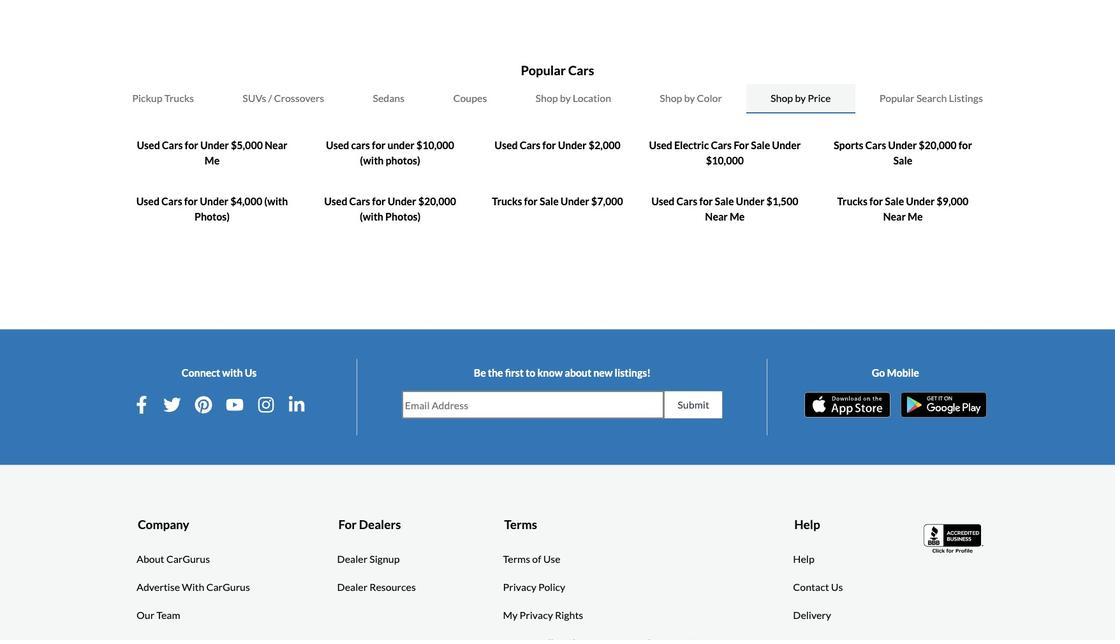 Task type: locate. For each thing, give the bounding box(es) containing it.
0 horizontal spatial photos)
[[195, 211, 230, 223]]

for down the shop by location
[[543, 139, 556, 152]]

2 dealer from the top
[[337, 581, 368, 594]]

(with inside used cars for under $20,000 (with photos)
[[360, 211, 384, 223]]

terms
[[504, 518, 537, 532], [503, 553, 531, 565]]

sale down sports cars under $20,000 for sale link
[[885, 196, 904, 208]]

me inside trucks for sale under $9,000 near me
[[908, 211, 923, 223]]

0 horizontal spatial near
[[265, 139, 288, 152]]

used inside used cars for under $10,000 (with photos)
[[326, 139, 349, 152]]

under
[[200, 139, 229, 152], [558, 139, 587, 152], [772, 139, 801, 152], [889, 139, 917, 152], [200, 196, 229, 208], [388, 196, 417, 208], [561, 196, 590, 208], [736, 196, 765, 208], [906, 196, 935, 208]]

0 vertical spatial popular
[[521, 63, 566, 78]]

sale
[[751, 139, 770, 152], [894, 155, 913, 167], [540, 196, 559, 208], [715, 196, 734, 208], [885, 196, 904, 208]]

2 horizontal spatial shop
[[771, 92, 793, 104]]

for for used cars for under $20,000 (with photos)
[[372, 196, 386, 208]]

help up the help link
[[795, 518, 821, 532]]

cars up trucks for sale under $7,000 link
[[520, 139, 541, 152]]

1 vertical spatial for
[[339, 518, 357, 532]]

(with for $4,000
[[264, 196, 288, 208]]

used for used cars for under $4,000 (with photos)
[[136, 196, 160, 208]]

0 vertical spatial help
[[795, 518, 821, 532]]

cars for used cars for under $2,000
[[520, 139, 541, 152]]

1 horizontal spatial $10,000
[[706, 155, 744, 167]]

1 horizontal spatial photos)
[[386, 211, 421, 223]]

popular
[[521, 63, 566, 78], [880, 92, 915, 104]]

2 shop from the left
[[660, 92, 683, 104]]

2 horizontal spatial trucks
[[838, 196, 868, 208]]

our
[[137, 609, 155, 622]]

sale down used electric cars for sale under $10,000 link
[[715, 196, 734, 208]]

for left dealers
[[339, 518, 357, 532]]

cargurus
[[166, 553, 210, 565], [206, 581, 250, 594]]

1 horizontal spatial by
[[685, 92, 695, 104]]

cars inside used cars for under $5,000 near me
[[162, 139, 183, 152]]

$20,000 inside used cars for under $20,000 (with photos)
[[418, 196, 456, 208]]

trucks for sale under $9,000 near me link
[[838, 196, 969, 223]]

used for used cars for under $5,000 near me
[[137, 139, 160, 152]]

0 vertical spatial $20,000
[[919, 139, 957, 152]]

advertise with cargurus link
[[137, 580, 250, 595]]

crossovers
[[274, 92, 324, 104]]

trucks for sale under $7,000
[[492, 196, 623, 208]]

advertise
[[137, 581, 180, 594]]

cars up the shop by location
[[568, 63, 594, 78]]

for inside sports cars under $20,000 for sale
[[959, 139, 973, 152]]

0 vertical spatial dealer
[[337, 553, 368, 565]]

for right cars
[[372, 139, 386, 152]]

1 vertical spatial $20,000
[[418, 196, 456, 208]]

1 vertical spatial dealer
[[337, 581, 368, 594]]

shop down popular cars
[[536, 92, 558, 104]]

$20,000 down the search
[[919, 139, 957, 152]]

new
[[594, 367, 613, 379]]

1 dealer from the top
[[337, 553, 368, 565]]

under right sports at the right
[[889, 139, 917, 152]]

sale up $1,500
[[751, 139, 770, 152]]

by left location
[[560, 92, 571, 104]]

used cars for under $2,000
[[495, 139, 621, 152]]

by for color
[[685, 92, 695, 104]]

trucks inside trucks for sale under $9,000 near me
[[838, 196, 868, 208]]

terms inside "link"
[[503, 553, 531, 565]]

dealer inside 'link'
[[337, 581, 368, 594]]

1 vertical spatial $10,000
[[706, 155, 744, 167]]

cars inside used cars for under $20,000 (with photos)
[[349, 196, 370, 208]]

by
[[560, 92, 571, 104], [685, 92, 695, 104], [795, 92, 806, 104]]

for for used cars for sale under $1,500 near me
[[700, 196, 713, 208]]

0 vertical spatial $10,000
[[417, 139, 455, 152]]

under inside trucks for sale under $9,000 near me
[[906, 196, 935, 208]]

for dealers
[[339, 518, 401, 532]]

used cars for under $10,000 (with photos) link
[[326, 139, 455, 167]]

photos) inside used cars for under $20,000 (with photos)
[[386, 211, 421, 223]]

(with for $10,000
[[360, 155, 384, 167]]

0 horizontal spatial by
[[560, 92, 571, 104]]

for down used cars for under $5,000 near me
[[184, 196, 198, 208]]

1 shop from the left
[[536, 92, 558, 104]]

my
[[503, 609, 518, 622]]

1 photos) from the left
[[195, 211, 230, 223]]

under left the $2,000
[[558, 139, 587, 152]]

cars
[[351, 139, 370, 152]]

go mobile
[[872, 367, 920, 379]]

near inside used cars for under $5,000 near me
[[265, 139, 288, 152]]

0 horizontal spatial shop
[[536, 92, 558, 104]]

1 vertical spatial popular
[[880, 92, 915, 104]]

privacy policy link
[[503, 580, 566, 595]]

privacy
[[503, 581, 537, 594], [520, 609, 553, 622]]

used inside used cars for under $5,000 near me
[[137, 139, 160, 152]]

the
[[488, 367, 503, 379]]

cars down pickup trucks
[[162, 139, 183, 152]]

$10,000 inside used cars for under $10,000 (with photos)
[[417, 139, 455, 152]]

click for the bbb business review of this auto listing service in cambridge ma image
[[924, 524, 985, 556]]

dealer
[[337, 553, 368, 565], [337, 581, 368, 594]]

0 horizontal spatial $20,000
[[418, 196, 456, 208]]

2 horizontal spatial near
[[884, 211, 906, 223]]

go
[[872, 367, 885, 379]]

0 horizontal spatial $10,000
[[417, 139, 455, 152]]

used inside used cars for sale under $1,500 near me
[[652, 196, 675, 208]]

cars right sports at the right
[[866, 139, 887, 152]]

privacy up the my on the bottom left
[[503, 581, 537, 594]]

used inside used electric cars for sale under $10,000
[[649, 139, 673, 152]]

terms up "terms of use"
[[504, 518, 537, 532]]

under inside used cars for sale under $1,500 near me
[[736, 196, 765, 208]]

used inside used cars for under $4,000 (with photos)
[[136, 196, 160, 208]]

cargurus up with
[[166, 553, 210, 565]]

signup
[[370, 553, 400, 565]]

dealer signup
[[337, 553, 400, 565]]

resources
[[370, 581, 416, 594]]

3 shop from the left
[[771, 92, 793, 104]]

terms left of
[[503, 553, 531, 565]]

for for used cars for under $5,000 near me
[[185, 139, 198, 152]]

used inside used cars for under $20,000 (with photos)
[[324, 196, 348, 208]]

contact us
[[794, 581, 843, 594]]

by left color at the top right of the page
[[685, 92, 695, 104]]

cars down cars
[[349, 196, 370, 208]]

under left $7,000
[[561, 196, 590, 208]]

under left '$5,000'
[[200, 139, 229, 152]]

$10,000
[[417, 139, 455, 152], [706, 155, 744, 167]]

under left $1,500
[[736, 196, 765, 208]]

used cars for under $2,000 link
[[495, 139, 621, 152]]

shop by color
[[660, 92, 722, 104]]

pickup trucks
[[132, 92, 194, 104]]

1 vertical spatial help
[[794, 553, 815, 565]]

for down the listings
[[959, 139, 973, 152]]

connect
[[182, 367, 220, 379]]

0 vertical spatial us
[[245, 367, 257, 379]]

cars right electric
[[711, 139, 732, 152]]

for right electric
[[734, 139, 749, 152]]

(with
[[360, 155, 384, 167], [264, 196, 288, 208], [360, 211, 384, 223]]

1 horizontal spatial $20,000
[[919, 139, 957, 152]]

$10,000 down electric
[[706, 155, 744, 167]]

used for used electric cars for sale under $10,000
[[649, 139, 673, 152]]

cars inside sports cars under $20,000 for sale
[[866, 139, 887, 152]]

dealer for dealer resources
[[337, 581, 368, 594]]

my privacy rights
[[503, 609, 584, 622]]

delivery
[[794, 609, 832, 622]]

near inside trucks for sale under $9,000 near me
[[884, 211, 906, 223]]

(with inside used cars for under $4,000 (with photos)
[[264, 196, 288, 208]]

photos) inside used cars for under $4,000 (with photos)
[[195, 211, 230, 223]]

cars for popular cars
[[568, 63, 594, 78]]

$20,000 inside sports cars under $20,000 for sale
[[919, 139, 957, 152]]

1 vertical spatial (with
[[264, 196, 288, 208]]

under down shop by price
[[772, 139, 801, 152]]

by for price
[[795, 92, 806, 104]]

me
[[205, 155, 220, 167], [730, 211, 745, 223], [908, 211, 923, 223]]

for inside used cars for under $5,000 near me
[[185, 139, 198, 152]]

popular up the shop by location
[[521, 63, 566, 78]]

under inside used cars for under $20,000 (with photos)
[[388, 196, 417, 208]]

0 vertical spatial terms
[[504, 518, 537, 532]]

1 vertical spatial terms
[[503, 553, 531, 565]]

dealer resources
[[337, 581, 416, 594]]

$5,000
[[231, 139, 263, 152]]

for inside used cars for under $20,000 (with photos)
[[372, 196, 386, 208]]

for
[[185, 139, 198, 152], [372, 139, 386, 152], [543, 139, 556, 152], [959, 139, 973, 152], [184, 196, 198, 208], [372, 196, 386, 208], [524, 196, 538, 208], [700, 196, 713, 208], [870, 196, 883, 208]]

our team link
[[137, 608, 180, 624]]

1 horizontal spatial us
[[831, 581, 843, 594]]

2 by from the left
[[685, 92, 695, 104]]

facebook image
[[132, 397, 150, 414]]

1 horizontal spatial near
[[705, 211, 728, 223]]

0 horizontal spatial for
[[339, 518, 357, 532]]

for down sports cars under $20,000 for sale link
[[870, 196, 883, 208]]

me inside used cars for under $5,000 near me
[[205, 155, 220, 167]]

$20,000 down photos)
[[418, 196, 456, 208]]

shop left color at the top right of the page
[[660, 92, 683, 104]]

shop by price
[[771, 92, 831, 104]]

sale up trucks for sale under $9,000 near me
[[894, 155, 913, 167]]

(with for $20,000
[[360, 211, 384, 223]]

privacy right the my on the bottom left
[[520, 609, 553, 622]]

for inside used cars for sale under $1,500 near me
[[700, 196, 713, 208]]

2 horizontal spatial me
[[908, 211, 923, 223]]

2 vertical spatial (with
[[360, 211, 384, 223]]

color
[[697, 92, 722, 104]]

under left $9,000
[[906, 196, 935, 208]]

under for used cars for under $2,000
[[558, 139, 587, 152]]

for for used cars for under $4,000 (with photos)
[[184, 196, 198, 208]]

under down photos)
[[388, 196, 417, 208]]

under inside used cars for under $5,000 near me
[[200, 139, 229, 152]]

3 by from the left
[[795, 92, 806, 104]]

us
[[245, 367, 257, 379], [831, 581, 843, 594]]

for down used electric cars for sale under $10,000
[[700, 196, 713, 208]]

1 horizontal spatial popular
[[880, 92, 915, 104]]

sale inside used cars for sale under $1,500 near me
[[715, 196, 734, 208]]

2 photos) from the left
[[386, 211, 421, 223]]

1 horizontal spatial trucks
[[492, 196, 522, 208]]

by left price
[[795, 92, 806, 104]]

shop for shop by color
[[660, 92, 683, 104]]

dealer for dealer signup
[[337, 553, 368, 565]]

us right contact
[[831, 581, 843, 594]]

cars inside used cars for sale under $1,500 near me
[[677, 196, 698, 208]]

0 vertical spatial for
[[734, 139, 749, 152]]

rights
[[555, 609, 584, 622]]

for inside used electric cars for sale under $10,000
[[734, 139, 749, 152]]

for inside used cars for under $10,000 (with photos)
[[372, 139, 386, 152]]

cargurus right with
[[206, 581, 250, 594]]

us right with
[[245, 367, 257, 379]]

1 horizontal spatial me
[[730, 211, 745, 223]]

0 horizontal spatial popular
[[521, 63, 566, 78]]

shop left price
[[771, 92, 793, 104]]

used cars for sale under $1,500 near me
[[652, 196, 799, 223]]

connect with us
[[182, 367, 257, 379]]

my privacy rights link
[[503, 608, 584, 624]]

policy
[[539, 581, 566, 594]]

with
[[222, 367, 243, 379]]

popular left the search
[[880, 92, 915, 104]]

photos) for $4,000
[[195, 211, 230, 223]]

use
[[544, 553, 561, 565]]

0 horizontal spatial me
[[205, 155, 220, 167]]

cars down electric
[[677, 196, 698, 208]]

$20,000
[[919, 139, 957, 152], [418, 196, 456, 208]]

location
[[573, 92, 611, 104]]

for down photos)
[[372, 196, 386, 208]]

for down pickup trucks
[[185, 139, 198, 152]]

dealer down dealer signup link
[[337, 581, 368, 594]]

shop for shop by price
[[771, 92, 793, 104]]

1 by from the left
[[560, 92, 571, 104]]

(with inside used cars for under $10,000 (with photos)
[[360, 155, 384, 167]]

under inside used cars for under $4,000 (with photos)
[[200, 196, 229, 208]]

cars for used cars for under $5,000 near me
[[162, 139, 183, 152]]

for inside used cars for under $4,000 (with photos)
[[184, 196, 198, 208]]

submit
[[678, 399, 710, 411]]

1 horizontal spatial for
[[734, 139, 749, 152]]

cars inside used cars for under $4,000 (with photos)
[[162, 196, 182, 208]]

trucks
[[164, 92, 194, 104], [492, 196, 522, 208], [838, 196, 868, 208]]

under left $4,000
[[200, 196, 229, 208]]

photos)
[[386, 155, 420, 167]]

2 horizontal spatial by
[[795, 92, 806, 104]]

0 vertical spatial (with
[[360, 155, 384, 167]]

cars down used cars for under $5,000 near me link
[[162, 196, 182, 208]]

dealer left the signup
[[337, 553, 368, 565]]

1 horizontal spatial shop
[[660, 92, 683, 104]]

1 vertical spatial privacy
[[520, 609, 553, 622]]

help up contact
[[794, 553, 815, 565]]

$10,000 right under
[[417, 139, 455, 152]]



Task type: vqa. For each thing, say whether or not it's contained in the screenshot.
HIGHLANDS inside the 2021 Ford F-150 Mileage: 20,254 · Highlands Ranch, CO (8 mi away)
no



Task type: describe. For each thing, give the bounding box(es) containing it.
about cargurus
[[137, 553, 210, 565]]

cars for sports cars under $20,000 for sale
[[866, 139, 887, 152]]

of
[[532, 553, 542, 565]]

sports cars under $20,000 for sale
[[834, 139, 973, 167]]

cars for used cars for under $20,000 (with photos)
[[349, 196, 370, 208]]

popular search listings
[[880, 92, 983, 104]]

0 horizontal spatial us
[[245, 367, 257, 379]]

used cars for under $20,000 (with photos) link
[[324, 196, 456, 223]]

with
[[182, 581, 204, 594]]

used cars for under $5,000 near me link
[[137, 139, 288, 167]]

$7,000
[[592, 196, 623, 208]]

terms for terms of use
[[503, 553, 531, 565]]

0 vertical spatial privacy
[[503, 581, 537, 594]]

0 vertical spatial cargurus
[[166, 553, 210, 565]]

used electric cars for sale under $10,000 link
[[649, 139, 801, 167]]

used cars for under $4,000 (with photos)
[[136, 196, 288, 223]]

$4,000
[[231, 196, 262, 208]]

get it on google play image
[[901, 393, 987, 418]]

for for used cars for under $2,000
[[543, 139, 556, 152]]

privacy inside "link"
[[520, 609, 553, 622]]

used cars for under $5,000 near me
[[137, 139, 288, 167]]

shop by location
[[536, 92, 611, 104]]

first
[[505, 367, 524, 379]]

photos) for $20,000
[[386, 211, 421, 223]]

used for used cars for under $20,000 (with photos)
[[324, 196, 348, 208]]

me for trucks
[[908, 211, 923, 223]]

$1,500
[[767, 196, 799, 208]]

1 vertical spatial cargurus
[[206, 581, 250, 594]]

trucks for sale under $7,000 link
[[492, 196, 623, 208]]

under for trucks for sale under $9,000 near me
[[906, 196, 935, 208]]

contact us link
[[794, 580, 843, 595]]

know
[[538, 367, 563, 379]]

price
[[808, 92, 831, 104]]

trucks for trucks for sale under $7,000
[[492, 196, 522, 208]]

trucks for trucks for sale under $9,000 near me
[[838, 196, 868, 208]]

sports
[[834, 139, 864, 152]]

under for used cars for under $5,000 near me
[[200, 139, 229, 152]]

youtube image
[[226, 397, 244, 414]]

popular cars
[[521, 63, 594, 78]]

under for used cars for under $4,000 (with photos)
[[200, 196, 229, 208]]

under for used cars for under $20,000 (with photos)
[[388, 196, 417, 208]]

/
[[268, 92, 272, 104]]

help link
[[794, 552, 815, 567]]

$2,000
[[589, 139, 621, 152]]

sedans
[[373, 92, 405, 104]]

dealers
[[359, 518, 401, 532]]

Email Address email field
[[403, 392, 664, 419]]

dealer signup link
[[337, 552, 400, 567]]

listings!
[[615, 367, 651, 379]]

used cars for under $20,000 (with photos)
[[324, 196, 456, 223]]

me inside used cars for sale under $1,500 near me
[[730, 211, 745, 223]]

sale inside trucks for sale under $9,000 near me
[[885, 196, 904, 208]]

terms of use
[[503, 553, 561, 565]]

listings
[[949, 92, 983, 104]]

company
[[138, 518, 189, 532]]

dealer resources link
[[337, 580, 416, 595]]

contact
[[794, 581, 829, 594]]

delivery link
[[794, 608, 832, 624]]

sale inside sports cars under $20,000 for sale
[[894, 155, 913, 167]]

used for used cars for under $2,000
[[495, 139, 518, 152]]

sale down used cars for under $2,000 'link'
[[540, 196, 559, 208]]

pickup
[[132, 92, 162, 104]]

for inside trucks for sale under $9,000 near me
[[870, 196, 883, 208]]

download on the app store image
[[805, 393, 891, 418]]

cars for used cars for sale under $1,500 near me
[[677, 196, 698, 208]]

for down used cars for under $2,000
[[524, 196, 538, 208]]

1 vertical spatial us
[[831, 581, 843, 594]]

suvs / crossovers
[[243, 92, 324, 104]]

submit button
[[665, 392, 723, 420]]

used for used cars for under $10,000 (with photos)
[[326, 139, 349, 152]]

trucks for sale under $9,000 near me
[[838, 196, 969, 223]]

popular for popular search listings
[[880, 92, 915, 104]]

under inside sports cars under $20,000 for sale
[[889, 139, 917, 152]]

mobile
[[887, 367, 920, 379]]

$10,000 inside used electric cars for sale under $10,000
[[706, 155, 744, 167]]

privacy policy
[[503, 581, 566, 594]]

under
[[388, 139, 415, 152]]

linkedin image
[[288, 397, 306, 414]]

0 horizontal spatial trucks
[[164, 92, 194, 104]]

me for used
[[205, 155, 220, 167]]

shop for shop by location
[[536, 92, 558, 104]]

about cargurus link
[[137, 552, 210, 567]]

cars for used cars for under $4,000 (with photos)
[[162, 196, 182, 208]]

by for location
[[560, 92, 571, 104]]

for for used cars for under $10,000 (with photos)
[[372, 139, 386, 152]]

about
[[565, 367, 592, 379]]

used electric cars for sale under $10,000
[[649, 139, 801, 167]]

terms of use link
[[503, 552, 561, 567]]

used cars for sale under $1,500 near me link
[[652, 196, 799, 223]]

near for trucks for sale under $9,000 near me
[[884, 211, 906, 223]]

pinterest image
[[195, 397, 213, 414]]

be the first to know about new listings!
[[474, 367, 651, 379]]

about
[[137, 553, 164, 565]]

advertise with cargurus
[[137, 581, 250, 594]]

under inside used electric cars for sale under $10,000
[[772, 139, 801, 152]]

twitter image
[[164, 397, 181, 414]]

instagram image
[[257, 397, 275, 414]]

electric
[[675, 139, 709, 152]]

cars inside used electric cars for sale under $10,000
[[711, 139, 732, 152]]

our team
[[137, 609, 180, 622]]

near inside used cars for sale under $1,500 near me
[[705, 211, 728, 223]]

terms for terms
[[504, 518, 537, 532]]

used for used cars for sale under $1,500 near me
[[652, 196, 675, 208]]

near for used cars for under $5,000 near me
[[265, 139, 288, 152]]

team
[[156, 609, 180, 622]]

coupes
[[453, 92, 487, 104]]

popular for popular cars
[[521, 63, 566, 78]]

$9,000
[[937, 196, 969, 208]]

used cars for under $4,000 (with photos) link
[[136, 196, 288, 223]]

be
[[474, 367, 486, 379]]

under for trucks for sale under $7,000
[[561, 196, 590, 208]]

sports cars under $20,000 for sale link
[[834, 139, 973, 167]]

search
[[917, 92, 947, 104]]

suvs
[[243, 92, 266, 104]]

sale inside used electric cars for sale under $10,000
[[751, 139, 770, 152]]

used cars for under $10,000 (with photos)
[[326, 139, 455, 167]]

to
[[526, 367, 536, 379]]



